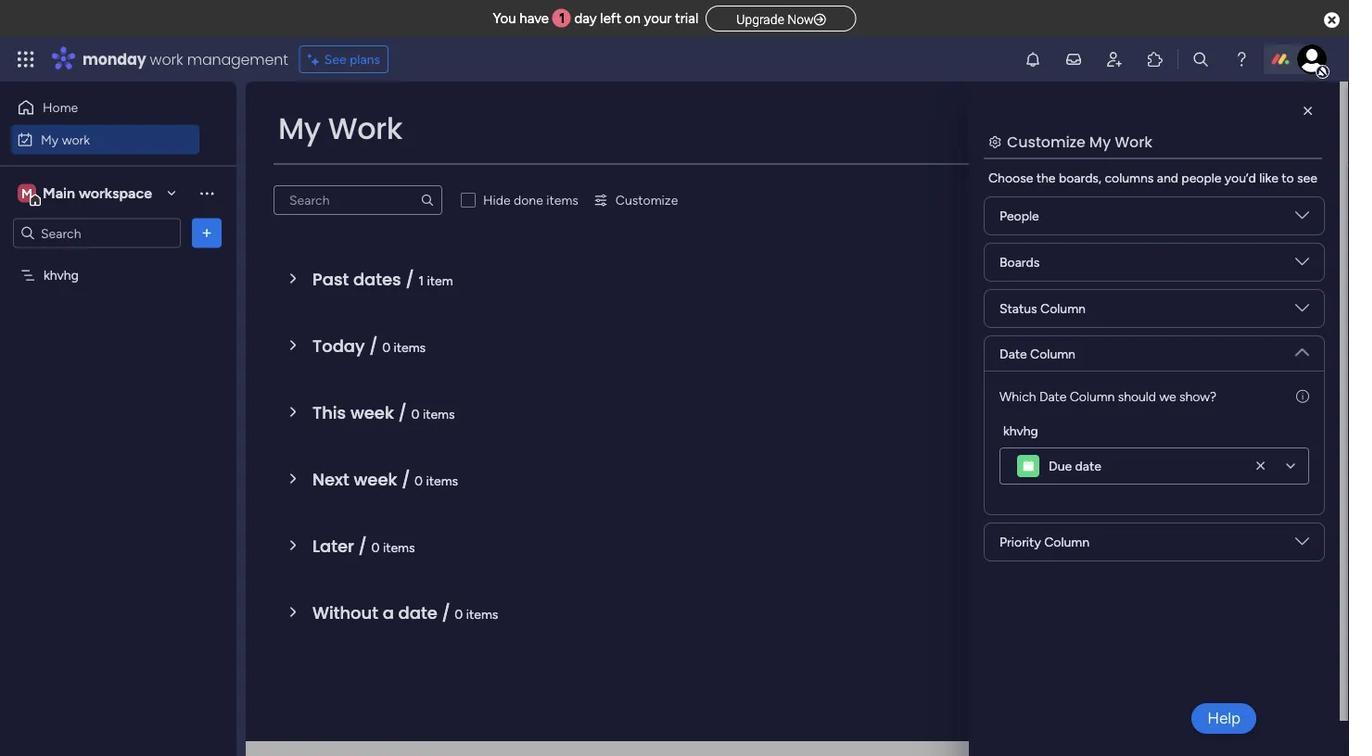 Task type: describe. For each thing, give the bounding box(es) containing it.
dates
[[353, 268, 401, 291]]

customize my work
[[1007, 131, 1153, 152]]

items inside next week / 0 items
[[426, 473, 458, 489]]

0 inside later / 0 items
[[371, 540, 380, 555]]

hide
[[483, 192, 511, 208]]

you'd
[[1225, 170, 1256, 186]]

options image
[[198, 224, 216, 243]]

see
[[1297, 170, 1318, 186]]

home button
[[11, 93, 199, 122]]

this week / 0 items
[[313, 401, 455, 425]]

/ down the "this week / 0 items"
[[402, 468, 410, 492]]

columns
[[1105, 170, 1154, 186]]

dapulse dropdown down arrow image for boards
[[1296, 255, 1309, 276]]

date column
[[1000, 346, 1076, 362]]

invite members image
[[1105, 50, 1124, 69]]

home
[[43, 100, 78, 115]]

trial
[[675, 10, 699, 27]]

upgrade now link
[[706, 5, 857, 31]]

my work
[[41, 132, 90, 147]]

apps image
[[1146, 50, 1165, 69]]

m
[[21, 185, 32, 201]]

date inside khvhg group
[[1075, 459, 1101, 474]]

gary orlando image
[[1297, 45, 1327, 74]]

past dates / 1 item
[[313, 268, 453, 291]]

/ right the a
[[442, 601, 450, 625]]

like
[[1260, 170, 1279, 186]]

boards,
[[1059, 170, 1102, 186]]

later / 0 items
[[313, 535, 415, 558]]

item
[[427, 273, 453, 288]]

should
[[1118, 389, 1156, 404]]

week for next
[[354, 468, 397, 492]]

monday
[[83, 49, 146, 70]]

left
[[600, 10, 621, 27]]

without a date / 0 items
[[313, 601, 498, 625]]

monday work management
[[83, 49, 288, 70]]

1 inside past dates / 1 item
[[419, 273, 424, 288]]

now
[[788, 12, 814, 27]]

dapulse dropdown down arrow image for priority column
[[1296, 535, 1309, 556]]

0 horizontal spatial work
[[328, 108, 403, 149]]

plans
[[350, 51, 380, 67]]

see plans button
[[299, 45, 389, 73]]

v2 info image
[[1296, 387, 1309, 406]]

management
[[187, 49, 288, 70]]

khvhg group
[[1000, 421, 1309, 485]]

which date column should we show?
[[1000, 389, 1217, 404]]

0 inside next week / 0 items
[[415, 473, 423, 489]]

dapulse rightstroke image
[[814, 13, 826, 26]]

search everything image
[[1192, 50, 1210, 69]]

due date
[[1049, 459, 1101, 474]]

1 horizontal spatial 1
[[559, 10, 565, 27]]

notifications image
[[1024, 50, 1042, 69]]

dapulse dropdown down arrow image for status column
[[1296, 301, 1309, 322]]

work for monday
[[150, 49, 183, 70]]

next week / 0 items
[[313, 468, 458, 492]]

dapulse dropdown down arrow image for boards
[[1296, 209, 1309, 230]]

status column
[[1000, 301, 1086, 317]]

help button
[[1192, 704, 1257, 734]]

dapulse dropdown down arrow image for which date column should we show?
[[1296, 338, 1309, 359]]

to
[[1282, 170, 1294, 186]]

/ up next week / 0 items at the left bottom of the page
[[398, 401, 407, 425]]

items inside later / 0 items
[[383, 540, 415, 555]]

dapulse close image
[[1324, 11, 1340, 30]]

2 horizontal spatial my
[[1090, 131, 1111, 152]]

inbox image
[[1065, 50, 1083, 69]]

my for my work
[[278, 108, 321, 149]]

see
[[324, 51, 346, 67]]

your
[[644, 10, 672, 27]]

today
[[313, 334, 365, 358]]

1 horizontal spatial work
[[1115, 131, 1153, 152]]

1 vertical spatial date
[[1040, 389, 1067, 404]]

column for status column
[[1041, 301, 1086, 317]]

done
[[514, 192, 543, 208]]

0 inside today / 0 items
[[382, 339, 391, 355]]

choose the boards, columns and people you'd like to see
[[989, 170, 1318, 186]]

which
[[1000, 389, 1036, 404]]



Task type: locate. For each thing, give the bounding box(es) containing it.
0 horizontal spatial customize
[[616, 192, 678, 208]]

1 vertical spatial dapulse dropdown down arrow image
[[1296, 301, 1309, 322]]

1 vertical spatial customize
[[616, 192, 678, 208]]

work
[[328, 108, 403, 149], [1115, 131, 1153, 152]]

this
[[313, 401, 346, 425]]

khvhg inside group
[[1003, 423, 1038, 439]]

0 vertical spatial date
[[1000, 346, 1027, 362]]

column for priority column
[[1044, 535, 1090, 550]]

week for this
[[350, 401, 394, 425]]

0 vertical spatial work
[[150, 49, 183, 70]]

0 inside the "this week / 0 items"
[[411, 406, 420, 422]]

work down home
[[62, 132, 90, 147]]

due
[[1049, 459, 1072, 474]]

0 right "today"
[[382, 339, 391, 355]]

work right monday
[[150, 49, 183, 70]]

1 vertical spatial dapulse dropdown down arrow image
[[1296, 338, 1309, 359]]

select product image
[[17, 50, 35, 69]]

0 right later
[[371, 540, 380, 555]]

my work
[[278, 108, 403, 149]]

my inside button
[[41, 132, 59, 147]]

Search in workspace field
[[39, 223, 155, 244]]

0 horizontal spatial khvhg
[[44, 268, 79, 283]]

see plans
[[324, 51, 380, 67]]

0 vertical spatial customize
[[1007, 131, 1086, 152]]

priority column
[[1000, 535, 1090, 550]]

today / 0 items
[[313, 334, 426, 358]]

column down "status column"
[[1030, 346, 1076, 362]]

khvhg list box
[[0, 256, 236, 542]]

1 vertical spatial week
[[354, 468, 397, 492]]

you have 1 day left on your trial
[[493, 10, 699, 27]]

2 vertical spatial dapulse dropdown down arrow image
[[1296, 535, 1309, 556]]

date right the a
[[398, 601, 437, 625]]

past
[[313, 268, 349, 291]]

0 horizontal spatial my
[[41, 132, 59, 147]]

1 left item
[[419, 273, 424, 288]]

0 inside without a date / 0 items
[[455, 606, 463, 622]]

0 horizontal spatial date
[[398, 601, 437, 625]]

0 right the a
[[455, 606, 463, 622]]

0 vertical spatial week
[[350, 401, 394, 425]]

my work button
[[11, 125, 199, 154]]

search image
[[420, 193, 435, 208]]

main workspace
[[43, 185, 152, 202]]

customize inside button
[[616, 192, 678, 208]]

workspace selection element
[[18, 182, 155, 206]]

column left should
[[1070, 389, 1115, 404]]

main content
[[246, 82, 1349, 757]]

items inside without a date / 0 items
[[466, 606, 498, 622]]

items inside today / 0 items
[[394, 339, 426, 355]]

0 up next week / 0 items at the left bottom of the page
[[411, 406, 420, 422]]

dapulse dropdown down arrow image
[[1296, 209, 1309, 230], [1296, 338, 1309, 359]]

1 left day
[[559, 10, 565, 27]]

workspace options image
[[198, 184, 216, 202]]

work for my
[[62, 132, 90, 147]]

people
[[1000, 208, 1039, 224]]

date up which
[[1000, 346, 1027, 362]]

column right status
[[1041, 301, 1086, 317]]

status
[[1000, 301, 1037, 317]]

a
[[383, 601, 394, 625]]

1 vertical spatial work
[[62, 132, 90, 147]]

1 vertical spatial date
[[398, 601, 437, 625]]

0 horizontal spatial 1
[[419, 273, 424, 288]]

1 horizontal spatial khvhg
[[1003, 423, 1038, 439]]

workspace
[[79, 185, 152, 202]]

khvhg heading
[[1003, 421, 1038, 440]]

1 horizontal spatial customize
[[1007, 131, 1086, 152]]

hide done items
[[483, 192, 579, 208]]

0 vertical spatial khvhg
[[44, 268, 79, 283]]

0 horizontal spatial date
[[1000, 346, 1027, 362]]

my down see plans button
[[278, 108, 321, 149]]

0 horizontal spatial work
[[62, 132, 90, 147]]

choose
[[989, 170, 1033, 186]]

my
[[278, 108, 321, 149], [1090, 131, 1111, 152], [41, 132, 59, 147]]

we
[[1160, 389, 1176, 404]]

date right "due"
[[1075, 459, 1101, 474]]

0 vertical spatial dapulse dropdown down arrow image
[[1296, 209, 1309, 230]]

3 dapulse dropdown down arrow image from the top
[[1296, 535, 1309, 556]]

None search field
[[274, 185, 442, 215]]

customize for customize
[[616, 192, 678, 208]]

/ right later
[[359, 535, 367, 558]]

date
[[1000, 346, 1027, 362], [1040, 389, 1067, 404]]

dapulse dropdown down arrow image
[[1296, 255, 1309, 276], [1296, 301, 1309, 322], [1296, 535, 1309, 556]]

work down plans
[[328, 108, 403, 149]]

column for date column
[[1030, 346, 1076, 362]]

customize button
[[586, 185, 686, 215]]

1 horizontal spatial work
[[150, 49, 183, 70]]

people
[[1182, 170, 1222, 186]]

later
[[313, 535, 354, 558]]

1 horizontal spatial my
[[278, 108, 321, 149]]

0 vertical spatial dapulse dropdown down arrow image
[[1296, 255, 1309, 276]]

main content containing past dates /
[[246, 82, 1349, 757]]

1 vertical spatial 1
[[419, 273, 424, 288]]

khvhg inside list box
[[44, 268, 79, 283]]

column
[[1041, 301, 1086, 317], [1030, 346, 1076, 362], [1070, 389, 1115, 404], [1044, 535, 1090, 550]]

week right this
[[350, 401, 394, 425]]

day
[[574, 10, 597, 27]]

priority
[[1000, 535, 1041, 550]]

/ left item
[[406, 268, 414, 291]]

/
[[406, 268, 414, 291], [369, 334, 378, 358], [398, 401, 407, 425], [402, 468, 410, 492], [359, 535, 367, 558], [442, 601, 450, 625]]

1 dapulse dropdown down arrow image from the top
[[1296, 255, 1309, 276]]

my down home
[[41, 132, 59, 147]]

1 horizontal spatial date
[[1075, 459, 1101, 474]]

1
[[559, 10, 565, 27], [419, 273, 424, 288]]

customize for customize my work
[[1007, 131, 1086, 152]]

next
[[313, 468, 349, 492]]

/ right "today"
[[369, 334, 378, 358]]

dapulse dropdown down arrow image down the 'see'
[[1296, 209, 1309, 230]]

0
[[382, 339, 391, 355], [411, 406, 420, 422], [415, 473, 423, 489], [371, 540, 380, 555], [455, 606, 463, 622]]

boards
[[1000, 255, 1040, 270]]

have
[[520, 10, 549, 27]]

upgrade
[[737, 12, 784, 27]]

work
[[150, 49, 183, 70], [62, 132, 90, 147]]

2 dapulse dropdown down arrow image from the top
[[1296, 338, 1309, 359]]

customize
[[1007, 131, 1086, 152], [616, 192, 678, 208]]

khvhg down which
[[1003, 423, 1038, 439]]

help
[[1208, 709, 1241, 728]]

my up 'boards,'
[[1090, 131, 1111, 152]]

0 vertical spatial date
[[1075, 459, 1101, 474]]

0 vertical spatial 1
[[559, 10, 565, 27]]

date right which
[[1040, 389, 1067, 404]]

column right priority
[[1044, 535, 1090, 550]]

items inside the "this week / 0 items"
[[423, 406, 455, 422]]

upgrade now
[[737, 12, 814, 27]]

the
[[1037, 170, 1056, 186]]

work inside button
[[62, 132, 90, 147]]

items
[[546, 192, 579, 208], [394, 339, 426, 355], [423, 406, 455, 422], [426, 473, 458, 489], [383, 540, 415, 555], [466, 606, 498, 622]]

dapulse dropdown down arrow image up v2 info icon
[[1296, 338, 1309, 359]]

work up "columns"
[[1115, 131, 1153, 152]]

on
[[625, 10, 641, 27]]

2 dapulse dropdown down arrow image from the top
[[1296, 301, 1309, 322]]

1 horizontal spatial date
[[1040, 389, 1067, 404]]

0 down the "this week / 0 items"
[[415, 473, 423, 489]]

you
[[493, 10, 516, 27]]

my for my work
[[41, 132, 59, 147]]

workspace image
[[18, 183, 36, 204]]

week right next
[[354, 468, 397, 492]]

without
[[313, 601, 378, 625]]

Filter dashboard by text search field
[[274, 185, 442, 215]]

help image
[[1232, 50, 1251, 69]]

date
[[1075, 459, 1101, 474], [398, 601, 437, 625]]

main
[[43, 185, 75, 202]]

1 dapulse dropdown down arrow image from the top
[[1296, 209, 1309, 230]]

week
[[350, 401, 394, 425], [354, 468, 397, 492]]

option
[[0, 259, 236, 262]]

show?
[[1180, 389, 1217, 404]]

and
[[1157, 170, 1179, 186]]

1 vertical spatial khvhg
[[1003, 423, 1038, 439]]

khvhg
[[44, 268, 79, 283], [1003, 423, 1038, 439]]

khvhg down search in workspace field
[[44, 268, 79, 283]]



Task type: vqa. For each thing, say whether or not it's contained in the screenshot.


